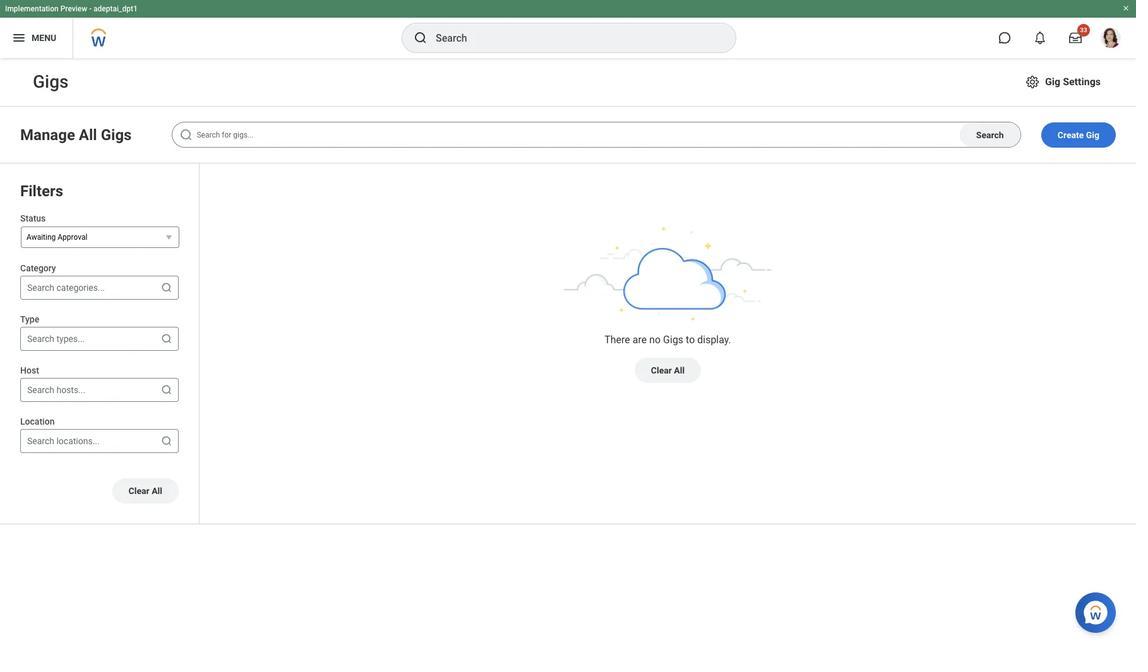 Task type: vqa. For each thing, say whether or not it's contained in the screenshot.


Task type: describe. For each thing, give the bounding box(es) containing it.
search for search hosts...
[[27, 385, 54, 395]]

awaiting approval button
[[21, 227, 179, 248]]

0 vertical spatial gigs
[[101, 126, 132, 144]]

status
[[20, 213, 46, 224]]

hosts...
[[56, 385, 85, 395]]

category
[[20, 263, 56, 274]]

adeptai_dpt1
[[94, 4, 138, 13]]

implementation preview -   adeptai_dpt1
[[5, 4, 138, 13]]

1 vertical spatial gigs
[[663, 334, 683, 346]]

display.
[[697, 334, 731, 346]]

profile logan mcneil image
[[1101, 28, 1121, 51]]

there
[[605, 334, 630, 346]]

1 horizontal spatial clear all button
[[635, 358, 701, 383]]

all for right clear all button
[[674, 366, 685, 376]]

33
[[1080, 27, 1087, 33]]

search categories...
[[27, 283, 105, 293]]

settings
[[1063, 76, 1101, 88]]

there are no gigs to display.
[[605, 334, 731, 346]]

implementation
[[5, 4, 59, 13]]

clear all for right clear all button
[[651, 366, 685, 376]]

type
[[20, 315, 39, 325]]

search image for search types...
[[160, 333, 173, 346]]

Search Workday  search field
[[436, 24, 710, 52]]

search image for search locations...
[[160, 435, 173, 448]]

categories...
[[56, 283, 105, 293]]

-
[[89, 4, 92, 13]]

search button
[[960, 123, 1021, 147]]

gig settings
[[1045, 76, 1101, 88]]

0 vertical spatial search image
[[413, 30, 428, 45]]

gear image
[[1025, 75, 1040, 90]]

close environment banner image
[[1122, 4, 1130, 12]]



Task type: locate. For each thing, give the bounding box(es) containing it.
0 horizontal spatial all
[[79, 126, 97, 144]]

menu
[[32, 33, 56, 43]]

menu banner
[[0, 0, 1136, 58]]

search hosts...
[[27, 385, 85, 395]]

0 vertical spatial clear
[[651, 366, 672, 376]]

1 horizontal spatial clear
[[651, 366, 672, 376]]

0 horizontal spatial clear all button
[[112, 479, 179, 504]]

0 horizontal spatial clear
[[129, 486, 149, 496]]

all for bottommost clear all button
[[152, 486, 162, 496]]

approval
[[58, 233, 87, 242]]

clear for bottommost clear all button
[[129, 486, 149, 496]]

1 horizontal spatial gigs
[[663, 334, 683, 346]]

search inside button
[[976, 130, 1004, 140]]

0 vertical spatial all
[[79, 126, 97, 144]]

2 vertical spatial all
[[152, 486, 162, 496]]

search for search locations...
[[27, 436, 54, 447]]

0 vertical spatial search image
[[179, 128, 194, 143]]

search types...
[[27, 334, 85, 344]]

preview
[[60, 4, 87, 13]]

1 vertical spatial gig
[[1086, 130, 1100, 140]]

search for search
[[976, 130, 1004, 140]]

clear all
[[651, 366, 685, 376], [129, 486, 162, 496]]

0 horizontal spatial clear all
[[129, 486, 162, 496]]

clear for right clear all button
[[651, 366, 672, 376]]

1 vertical spatial clear
[[129, 486, 149, 496]]

1 vertical spatial all
[[674, 366, 685, 376]]

clear
[[651, 366, 672, 376], [129, 486, 149, 496]]

no
[[649, 334, 661, 346]]

search locations...
[[27, 436, 100, 447]]

33 button
[[1062, 24, 1090, 52]]

2 horizontal spatial all
[[674, 366, 685, 376]]

justify image
[[11, 30, 27, 45]]

gig
[[1045, 76, 1061, 88], [1086, 130, 1100, 140]]

gig right the create
[[1086, 130, 1100, 140]]

location
[[20, 417, 55, 427]]

create
[[1058, 130, 1084, 140]]

locations...
[[56, 436, 100, 447]]

1 vertical spatial clear all button
[[112, 479, 179, 504]]

manage
[[20, 126, 75, 144]]

search image
[[179, 128, 194, 143], [160, 333, 173, 346], [160, 435, 173, 448]]

all
[[79, 126, 97, 144], [674, 366, 685, 376], [152, 486, 162, 496]]

1 vertical spatial search image
[[160, 333, 173, 346]]

filters
[[20, 183, 63, 200]]

1 vertical spatial search image
[[160, 282, 173, 294]]

inbox large image
[[1069, 32, 1082, 44]]

awaiting
[[27, 233, 56, 242]]

clear all button
[[635, 358, 701, 383], [112, 479, 179, 504]]

gig settings button
[[1020, 69, 1106, 95]]

1 horizontal spatial all
[[152, 486, 162, 496]]

2 vertical spatial search image
[[160, 435, 173, 448]]

search for search categories...
[[27, 283, 54, 293]]

search for search types...
[[27, 334, 54, 344]]

types...
[[56, 334, 85, 344]]

are
[[633, 334, 647, 346]]

create gig button
[[1041, 122, 1116, 147]]

gigs
[[101, 126, 132, 144], [663, 334, 683, 346]]

1 horizontal spatial clear all
[[651, 366, 685, 376]]

menu button
[[0, 18, 73, 58]]

gig right gear icon
[[1045, 76, 1061, 88]]

search image for search categories...
[[160, 282, 173, 294]]

search image for search hosts...
[[160, 384, 173, 397]]

0 vertical spatial clear all
[[651, 366, 685, 376]]

host
[[20, 366, 39, 376]]

manage all gigs
[[20, 126, 132, 144]]

gig inside button
[[1086, 130, 1100, 140]]

create gig
[[1058, 130, 1100, 140]]

to
[[686, 334, 695, 346]]

2 vertical spatial search image
[[160, 384, 173, 397]]

0 vertical spatial gig
[[1045, 76, 1061, 88]]

1 vertical spatial clear all
[[129, 486, 162, 496]]

Search text field
[[172, 122, 1021, 148]]

search
[[976, 130, 1004, 140], [27, 283, 54, 293], [27, 334, 54, 344], [27, 385, 54, 395], [27, 436, 54, 447]]

search image
[[413, 30, 428, 45], [160, 282, 173, 294], [160, 384, 173, 397]]

clear all for bottommost clear all button
[[129, 486, 162, 496]]

notifications large image
[[1034, 32, 1047, 44]]

1 horizontal spatial gig
[[1086, 130, 1100, 140]]

0 vertical spatial clear all button
[[635, 358, 701, 383]]

gig inside dropdown button
[[1045, 76, 1061, 88]]

0 horizontal spatial gig
[[1045, 76, 1061, 88]]

0 horizontal spatial gigs
[[101, 126, 132, 144]]

awaiting approval
[[27, 233, 87, 242]]



